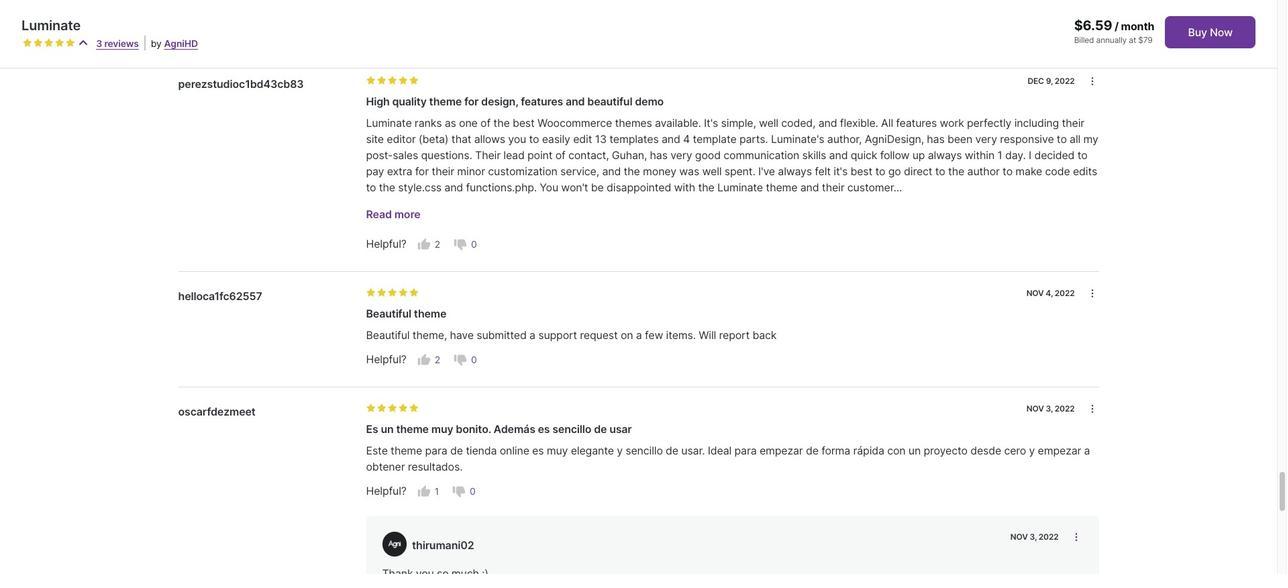 Task type: describe. For each thing, give the bounding box(es) containing it.
2 for theme
[[435, 354, 440, 365]]

showing 1–3 of 3 reviews
[[178, 37, 304, 50]]

0 horizontal spatial has
[[650, 148, 668, 162]]

by agnihd
[[151, 38, 198, 49]]

0 horizontal spatial 1
[[435, 486, 439, 497]]

theme inside este theme para de tienda online es muy elegante y sencillo de usar. ideal para empezar de forma rápida con un proyecto desde cero y empezar a obtener resultados.
[[391, 444, 422, 457]]

won't
[[562, 180, 588, 194]]

rate product 3 stars image for un
[[388, 404, 397, 413]]

dec 9, 2022
[[1028, 76, 1075, 86]]

beautiful
[[588, 94, 633, 108]]

the right with
[[698, 180, 715, 194]]

and up 'be'
[[602, 164, 621, 178]]

luminate for luminate
[[21, 17, 81, 34]]

1 vertical spatial always
[[778, 164, 812, 178]]

the left author
[[949, 164, 965, 178]]

open options menu image for beautiful theme
[[1087, 288, 1098, 299]]

helpful? for este
[[366, 484, 407, 498]]

1 horizontal spatial for
[[465, 94, 479, 108]]

to down day.
[[1003, 164, 1013, 178]]

theme inside luminate ranks as one of the best woocommerce themes available. it's simple, well coded, and flexible. all features work perfectly including their site editor (beta) that allows you to easily edit 13 templates and 4 template parts. luminate's author, agnidesign, has been very responsive to all my post-sales questions. their lead point of contact, guhan, has very good communication skills and quick follow up always within 1 day. i decided to pay extra for their minor customization service, and the money was well spent. i've always felt it's best to go direct to the author to make code edits to the style.css and functions.php. you won't be disappointed with the luminate theme and their customer...
[[766, 180, 798, 194]]

este
[[366, 444, 388, 457]]

woocommerce
[[538, 116, 612, 129]]

1 vertical spatial best
[[851, 164, 873, 178]]

ranks
[[415, 116, 442, 129]]

themes
[[615, 116, 652, 129]]

point
[[528, 148, 553, 162]]

helloca1fc62557
[[178, 289, 262, 303]]

un inside este theme para de tienda online es muy elegante y sencillo de usar. ideal para empezar de forma rápida con un proyecto desde cero y empezar a obtener resultados.
[[909, 444, 921, 457]]

to left all
[[1057, 132, 1067, 145]]

felt
[[815, 164, 831, 178]]

on
[[621, 328, 633, 342]]

features inside luminate ranks as one of the best woocommerce themes available. it's simple, well coded, and flexible. all features work perfectly including their site editor (beta) that allows you to easily edit 13 templates and 4 template parts. luminate's author, agnidesign, has been very responsive to all my post-sales questions. their lead point of contact, guhan, has very good communication skills and quick follow up always within 1 day. i decided to pay extra for their minor customization service, and the money was well spent. i've always felt it's best to go direct to the author to make code edits to the style.css and functions.php. you won't be disappointed with the luminate theme and their customer...
[[897, 116, 937, 129]]

de left usar.
[[666, 444, 679, 457]]

luminate for luminate ranks as one of the best woocommerce themes available. it's simple, well coded, and flexible. all features work perfectly including their site editor (beta) that allows you to easily edit 13 templates and 4 template parts. luminate's author, agnidesign, has been very responsive to all my post-sales questions. their lead point of contact, guhan, has very good communication skills and quick follow up always within 1 day. i decided to pay extra for their minor customization service, and the money was well spent. i've always felt it's best to go direct to the author to make code edits to the style.css and functions.php. you won't be disappointed with the luminate theme and their customer...
[[366, 116, 412, 129]]

0 horizontal spatial well
[[703, 164, 722, 178]]

communication
[[724, 148, 800, 162]]

coded,
[[782, 116, 816, 129]]

0 horizontal spatial best
[[513, 116, 535, 129]]

flexible.
[[840, 116, 879, 129]]

usar.
[[682, 444, 705, 457]]

to left go
[[876, 164, 886, 178]]

high quality theme for design, features and beautiful demo
[[366, 94, 664, 108]]

you
[[508, 132, 526, 145]]

9,
[[1046, 76, 1053, 86]]

1 horizontal spatial a
[[636, 328, 642, 342]]

the down guhan,
[[624, 164, 640, 178]]

have
[[450, 328, 474, 342]]

annually
[[1097, 35, 1127, 45]]

customization
[[488, 164, 558, 178]]

vote down image for muy
[[453, 485, 466, 498]]

tienda
[[466, 444, 497, 457]]

theme,
[[413, 328, 447, 342]]

0 horizontal spatial un
[[381, 422, 394, 436]]

vote down image for for
[[454, 238, 467, 251]]

vote up image for theme
[[417, 485, 431, 498]]

pay
[[366, 164, 384, 178]]

few
[[645, 328, 663, 342]]

one
[[459, 116, 478, 129]]

1 vertical spatial nov 3, 2022
[[1011, 532, 1059, 542]]

2 vertical spatial their
[[822, 180, 845, 194]]

report
[[719, 328, 750, 342]]

that
[[452, 132, 472, 145]]

1 para from the left
[[425, 444, 448, 457]]

es un theme muy bonito. además es sencillo de usar
[[366, 422, 632, 436]]

rate product 5 stars image for theme rate product 4 stars image
[[409, 288, 419, 297]]

de left usar
[[594, 422, 607, 436]]

author,
[[828, 132, 862, 145]]

rate product 2 stars image for perezstudioc1bd43cb83
[[377, 76, 386, 85]]

perezstudioc1bd43cb83
[[178, 77, 304, 90]]

cero
[[1005, 444, 1027, 457]]

edits
[[1073, 164, 1098, 178]]

1 horizontal spatial 3
[[257, 37, 263, 50]]

1 horizontal spatial rate product 1 star image
[[366, 288, 376, 297]]

support
[[539, 328, 577, 342]]

by
[[151, 38, 162, 49]]

0 vertical spatial very
[[976, 132, 998, 145]]

to up edits
[[1078, 148, 1088, 162]]

design,
[[481, 94, 519, 108]]

nov for beautiful theme, have submitted a support request on a few items. will report back
[[1027, 288, 1044, 298]]

0 vertical spatial well
[[759, 116, 779, 129]]

to right direct
[[936, 164, 946, 178]]

submitted
[[477, 328, 527, 342]]

will
[[699, 328, 717, 342]]

post-
[[366, 148, 393, 162]]

read more
[[366, 207, 421, 221]]

(beta)
[[419, 132, 449, 145]]

nov for este theme para de tienda online es muy elegante y sencillo de usar. ideal para empezar de forma rápida con un proyecto desde cero y empezar a obtener resultados.
[[1027, 404, 1045, 414]]

agnihd
[[164, 38, 198, 49]]

you
[[540, 180, 559, 194]]

rate product 3 stars image for quality
[[388, 76, 397, 85]]

usar
[[610, 422, 632, 436]]

back
[[753, 328, 777, 342]]

2 horizontal spatial of
[[556, 148, 566, 162]]

go
[[889, 164, 901, 178]]

1 helpful? from the top
[[366, 237, 407, 250]]

theme up theme,
[[414, 307, 447, 320]]

0 horizontal spatial 3,
[[1030, 532, 1037, 542]]

dec
[[1028, 76, 1045, 86]]

theme right es
[[396, 422, 429, 436]]

request
[[580, 328, 618, 342]]

4,
[[1046, 288, 1053, 298]]

read
[[366, 207, 392, 221]]

and down minor
[[445, 180, 463, 194]]

high
[[366, 94, 390, 108]]

as
[[445, 116, 456, 129]]

0 for submitted
[[471, 354, 477, 365]]

1–3
[[224, 37, 241, 50]]

all
[[1070, 132, 1081, 145]]

service,
[[561, 164, 600, 178]]

oscarfdezmeet
[[178, 405, 256, 418]]

13
[[595, 132, 607, 145]]

4
[[683, 132, 690, 145]]

author
[[968, 164, 1000, 178]]

de left tienda
[[450, 444, 463, 457]]

style.css
[[398, 180, 442, 194]]

easily
[[542, 132, 571, 145]]

extra
[[387, 164, 412, 178]]

desde
[[971, 444, 1002, 457]]

es for sencillo
[[538, 422, 550, 436]]

open options menu image for high quality theme for design, features and beautiful demo
[[1087, 76, 1098, 86]]

functions.php.
[[466, 180, 537, 194]]

was
[[680, 164, 700, 178]]

es for muy
[[532, 444, 544, 457]]

0 horizontal spatial their
[[432, 164, 455, 178]]

0 horizontal spatial muy
[[431, 422, 454, 436]]

templates
[[610, 132, 659, 145]]

the down pay at the top left
[[379, 180, 395, 194]]

including
[[1015, 116, 1060, 129]]

rate product 3 stars image for the topmost rate product 2 stars image
[[44, 38, 54, 48]]

edit
[[573, 132, 592, 145]]

2 vertical spatial nov
[[1011, 532, 1028, 542]]

$6.59 / month billed annually at $79
[[1075, 17, 1155, 45]]

0 horizontal spatial a
[[530, 328, 536, 342]]

$6.59
[[1075, 17, 1113, 34]]

0 horizontal spatial 3
[[96, 38, 102, 49]]

buy now
[[1189, 26, 1233, 39]]

customer...
[[848, 180, 902, 194]]



Task type: vqa. For each thing, say whether or not it's contained in the screenshot.
style.css
yes



Task type: locate. For each thing, give the bounding box(es) containing it.
make
[[1016, 164, 1043, 178]]

muy left bonito.
[[431, 422, 454, 436]]

2 vertical spatial luminate
[[718, 180, 763, 194]]

0 horizontal spatial rate product 1 star image
[[23, 38, 32, 48]]

1 vertical spatial rate product 1 star image
[[366, 404, 376, 413]]

rate product 5 stars image for un
[[409, 404, 419, 413]]

2022 for high quality theme for design, features and beautiful demo
[[1055, 76, 1075, 86]]

rate product 1 star image
[[23, 38, 32, 48], [366, 288, 376, 297]]

este theme para de tienda online es muy elegante y sencillo de usar. ideal para empezar de forma rápida con un proyecto desde cero y empezar a obtener resultados.
[[366, 444, 1091, 473]]

0 vertical spatial beautiful
[[366, 307, 412, 320]]

2 vertical spatial vote up image
[[417, 485, 431, 498]]

has down work
[[927, 132, 945, 145]]

site
[[366, 132, 384, 145]]

1 vertical spatial has
[[650, 148, 668, 162]]

best
[[513, 116, 535, 129], [851, 164, 873, 178]]

questions.
[[421, 148, 472, 162]]

0 right vote down image
[[471, 354, 477, 365]]

direct
[[904, 164, 933, 178]]

sencillo inside este theme para de tienda online es muy elegante y sencillo de usar. ideal para empezar de forma rápida con un proyecto desde cero y empezar a obtener resultados.
[[626, 444, 663, 457]]

0 vertical spatial helpful?
[[366, 237, 407, 250]]

1 vertical spatial sencillo
[[626, 444, 663, 457]]

2 empezar from the left
[[1038, 444, 1082, 457]]

for up one
[[465, 94, 479, 108]]

rate product 4 stars image
[[398, 76, 408, 85], [398, 288, 408, 297]]

demo
[[635, 94, 664, 108]]

0 vertical spatial their
[[1062, 116, 1085, 129]]

it's
[[704, 116, 719, 129]]

my
[[1084, 132, 1099, 145]]

1
[[998, 148, 1003, 162], [435, 486, 439, 497]]

1 horizontal spatial best
[[851, 164, 873, 178]]

up
[[913, 148, 925, 162]]

2 for quality
[[435, 238, 440, 250]]

rate product 5 stars image up quality
[[409, 76, 419, 85]]

3 reviews
[[96, 38, 139, 49]]

rate product 1 star image for high quality theme for design, features and beautiful demo
[[366, 76, 376, 85]]

allows
[[474, 132, 505, 145]]

0 vertical spatial for
[[465, 94, 479, 108]]

rate product 4 stars image up quality
[[398, 76, 408, 85]]

open options menu image
[[1087, 76, 1098, 86], [1087, 288, 1098, 299], [1087, 404, 1098, 414], [1071, 532, 1082, 543]]

rate product 4 stars image up obtener
[[398, 404, 408, 413]]

1 rate product 1 star image from the top
[[366, 76, 376, 85]]

decided
[[1035, 148, 1075, 162]]

rate product 5 stars image up beautiful theme
[[409, 288, 419, 297]]

1 vertical spatial of
[[481, 116, 491, 129]]

$79
[[1139, 35, 1153, 45]]

agnihd link
[[164, 38, 198, 49]]

0 down tienda
[[470, 486, 476, 497]]

0 vertical spatial of
[[244, 37, 254, 50]]

rate product 4 stars image up beautiful theme
[[398, 288, 408, 297]]

their
[[1062, 116, 1085, 129], [432, 164, 455, 178], [822, 180, 845, 194]]

2022 for beautiful theme
[[1055, 288, 1075, 298]]

i've
[[759, 164, 775, 178]]

always down 'been'
[[928, 148, 962, 162]]

vote up image down more at left
[[417, 238, 431, 251]]

1 vertical spatial well
[[703, 164, 722, 178]]

1 empezar from the left
[[760, 444, 803, 457]]

rate product 2 stars image
[[377, 288, 386, 297]]

and up it's
[[830, 148, 848, 162]]

2 y from the left
[[1030, 444, 1035, 457]]

1 horizontal spatial luminate
[[366, 116, 412, 129]]

y
[[617, 444, 623, 457], [1030, 444, 1035, 457]]

rate product 5 stars image for quality
[[409, 76, 419, 85]]

3 helpful? from the top
[[366, 484, 407, 498]]

rate product 5 stars image
[[409, 76, 419, 85], [409, 404, 419, 413]]

and left the 4
[[662, 132, 681, 145]]

1 vertical spatial vote down image
[[453, 485, 466, 498]]

1 horizontal spatial always
[[928, 148, 962, 162]]

1 horizontal spatial features
[[897, 116, 937, 129]]

vote down image
[[454, 238, 467, 251], [453, 485, 466, 498]]

of right 1–3
[[244, 37, 254, 50]]

0 vertical spatial vote down image
[[454, 238, 467, 251]]

quality
[[392, 94, 427, 108]]

1 vertical spatial vote up image
[[417, 353, 431, 367]]

2 beautiful from the top
[[366, 328, 410, 342]]

0 horizontal spatial features
[[521, 94, 563, 108]]

2 2 from the top
[[435, 354, 440, 365]]

well
[[759, 116, 779, 129], [703, 164, 722, 178]]

rate product 5 stars image up resultados. at the bottom of the page
[[409, 404, 419, 413]]

2 vertical spatial rate product 2 stars image
[[377, 404, 386, 413]]

0 vertical spatial 3,
[[1046, 404, 1053, 414]]

theme down i've at the right
[[766, 180, 798, 194]]

of down easily
[[556, 148, 566, 162]]

beautiful down rate product 2 stars icon
[[366, 307, 412, 320]]

0 vertical spatial has
[[927, 132, 945, 145]]

beautiful for beautiful theme, have submitted a support request on a few items. will report back
[[366, 328, 410, 342]]

además
[[494, 422, 536, 436]]

beautiful for beautiful theme
[[366, 307, 412, 320]]

beautiful theme, have submitted a support request on a few items. will report back
[[366, 328, 777, 342]]

features up agnidesign,
[[897, 116, 937, 129]]

0 horizontal spatial for
[[415, 164, 429, 178]]

1 2 from the top
[[435, 238, 440, 250]]

reviews right 1–3
[[266, 37, 304, 50]]

rate product 4 stars image for oscarfdezmeet rate product 2 stars image
[[398, 404, 408, 413]]

at
[[1129, 35, 1137, 45]]

bonito.
[[456, 422, 491, 436]]

0 horizontal spatial y
[[617, 444, 623, 457]]

helpful?
[[366, 237, 407, 250], [366, 352, 407, 366], [366, 484, 407, 498]]

un right con on the right
[[909, 444, 921, 457]]

0 vertical spatial es
[[538, 422, 550, 436]]

con
[[888, 444, 906, 457]]

1 down resultados. at the bottom of the page
[[435, 486, 439, 497]]

with
[[674, 180, 696, 194]]

beautiful down beautiful theme
[[366, 328, 410, 342]]

0 vertical spatial rate product 3 stars image
[[388, 76, 397, 85]]

0 vertical spatial always
[[928, 148, 962, 162]]

1 vertical spatial 2
[[435, 354, 440, 365]]

rate product 2 stars image
[[34, 38, 43, 48], [377, 76, 386, 85], [377, 404, 386, 413]]

the up allows
[[494, 116, 510, 129]]

ideal
[[708, 444, 732, 457]]

2 vote up image from the top
[[417, 353, 431, 367]]

0 vertical spatial best
[[513, 116, 535, 129]]

2 horizontal spatial luminate
[[718, 180, 763, 194]]

and up woocommerce
[[566, 94, 585, 108]]

theme up as
[[429, 94, 462, 108]]

0 vertical spatial 0
[[471, 238, 477, 250]]

1 horizontal spatial muy
[[547, 444, 568, 457]]

rate product 5 stars image for the topmost rate product 2 stars image rate product 4 stars icon
[[66, 38, 75, 48]]

1 y from the left
[[617, 444, 623, 457]]

rate product 3 stars image
[[44, 38, 54, 48], [388, 288, 397, 297]]

0 for de
[[470, 486, 476, 497]]

rate product 5 stars image
[[66, 38, 75, 48], [409, 288, 419, 297]]

has
[[927, 132, 945, 145], [650, 148, 668, 162]]

beautiful
[[366, 307, 412, 320], [366, 328, 410, 342]]

agnidesign,
[[865, 132, 925, 145]]

online
[[500, 444, 530, 457]]

of up allows
[[481, 116, 491, 129]]

reviews left the by in the top left of the page
[[104, 38, 139, 49]]

2 helpful? from the top
[[366, 352, 407, 366]]

helpful? for beautiful
[[366, 352, 407, 366]]

1 vertical spatial rate product 3 stars image
[[388, 404, 397, 413]]

well up parts.
[[759, 116, 779, 129]]

0 vertical spatial features
[[521, 94, 563, 108]]

helpful? down read more
[[366, 237, 407, 250]]

month
[[1122, 19, 1155, 33]]

the
[[494, 116, 510, 129], [624, 164, 640, 178], [949, 164, 965, 178], [379, 180, 395, 194], [698, 180, 715, 194]]

rate product 4 stars image for theme
[[398, 288, 408, 297]]

empezar right cero
[[1038, 444, 1082, 457]]

more
[[395, 207, 421, 221]]

rate product 1 star image up 'high'
[[366, 76, 376, 85]]

vote up image down resultados. at the bottom of the page
[[417, 485, 431, 498]]

forma
[[822, 444, 851, 457]]

1 horizontal spatial rate product 5 stars image
[[409, 288, 419, 297]]

0 vertical spatial nov 3, 2022
[[1027, 404, 1075, 414]]

0 vertical spatial rate product 1 star image
[[366, 76, 376, 85]]

2 rate product 1 star image from the top
[[366, 404, 376, 413]]

vote up image for theme,
[[417, 353, 431, 367]]

1 beautiful from the top
[[366, 307, 412, 320]]

lead
[[504, 148, 525, 162]]

best down quick
[[851, 164, 873, 178]]

0 vertical spatial rate product 3 stars image
[[44, 38, 54, 48]]

proyecto
[[924, 444, 968, 457]]

rate product 1 star image
[[366, 76, 376, 85], [366, 404, 376, 413]]

helpful? down obtener
[[366, 484, 407, 498]]

3 right 1–3
[[257, 37, 263, 50]]

day.
[[1006, 148, 1026, 162]]

3 vote up image from the top
[[417, 485, 431, 498]]

1 rate product 4 stars image from the top
[[398, 76, 408, 85]]

disappointed
[[607, 180, 672, 194]]

1 horizontal spatial rate product 3 stars image
[[388, 288, 397, 297]]

guhan,
[[612, 148, 647, 162]]

para up resultados. at the bottom of the page
[[425, 444, 448, 457]]

their up all
[[1062, 116, 1085, 129]]

1 vertical spatial rate product 5 stars image
[[409, 404, 419, 413]]

luminate's
[[771, 132, 825, 145]]

es inside este theme para de tienda online es muy elegante y sencillo de usar. ideal para empezar de forma rápida con un proyecto desde cero y empezar a obtener resultados.
[[532, 444, 544, 457]]

0 vertical spatial rate product 5 stars image
[[409, 76, 419, 85]]

to down pay at the top left
[[366, 180, 376, 194]]

1 horizontal spatial 3,
[[1046, 404, 1053, 414]]

very down perfectly
[[976, 132, 998, 145]]

it's
[[834, 164, 848, 178]]

a
[[530, 328, 536, 342], [636, 328, 642, 342], [1085, 444, 1091, 457]]

empezar left forma in the bottom right of the page
[[760, 444, 803, 457]]

1 rate product 5 stars image from the top
[[409, 76, 419, 85]]

0 horizontal spatial luminate
[[21, 17, 81, 34]]

0 vertical spatial muy
[[431, 422, 454, 436]]

rate product 3 stars image up 'este'
[[388, 404, 397, 413]]

always down skills
[[778, 164, 812, 178]]

1 vertical spatial rate product 4 stars image
[[398, 404, 408, 413]]

skills
[[803, 148, 827, 162]]

buy
[[1189, 26, 1208, 39]]

well down the good
[[703, 164, 722, 178]]

very down the 4
[[671, 148, 693, 162]]

de left forma in the bottom right of the page
[[806, 444, 819, 457]]

1 vertical spatial features
[[897, 116, 937, 129]]

0 horizontal spatial para
[[425, 444, 448, 457]]

0 vertical spatial 1
[[998, 148, 1003, 162]]

spent.
[[725, 164, 756, 178]]

2 vertical spatial helpful?
[[366, 484, 407, 498]]

theme
[[429, 94, 462, 108], [766, 180, 798, 194], [414, 307, 447, 320], [396, 422, 429, 436], [391, 444, 422, 457]]

1 rate product 3 stars image from the top
[[388, 76, 397, 85]]

luminate ranks as one of the best woocommerce themes available. it's simple, well coded, and flexible. all features work perfectly including their site editor (beta) that allows you to easily edit 13 templates and 4 template parts. luminate's author, agnidesign, has been very responsive to all my post-sales questions. their lead point of contact, guhan, has very good communication skills and quick follow up always within 1 day. i decided to pay extra for their minor customization service, and the money was well spent. i've always felt it's best to go direct to the author to make code edits to the style.css and functions.php. you won't be disappointed with the luminate theme and their customer...
[[366, 116, 1099, 194]]

1 horizontal spatial sencillo
[[626, 444, 663, 457]]

0 down functions.php.
[[471, 238, 477, 250]]

0 vertical spatial rate product 1 star image
[[23, 38, 32, 48]]

2 vertical spatial of
[[556, 148, 566, 162]]

vote up image down theme,
[[417, 353, 431, 367]]

1 horizontal spatial empezar
[[1038, 444, 1082, 457]]

1 vertical spatial 1
[[435, 486, 439, 497]]

their down it's
[[822, 180, 845, 194]]

work
[[940, 116, 965, 129]]

1 vote up image from the top
[[417, 238, 431, 251]]

has up money at the top of page
[[650, 148, 668, 162]]

to right you
[[529, 132, 539, 145]]

and up author,
[[819, 116, 838, 129]]

muy
[[431, 422, 454, 436], [547, 444, 568, 457]]

0 vertical spatial vote up image
[[417, 238, 431, 251]]

for up the style.css
[[415, 164, 429, 178]]

2 left vote down image
[[435, 354, 440, 365]]

es right online
[[532, 444, 544, 457]]

1 horizontal spatial has
[[927, 132, 945, 145]]

rate product 3 stars image up 'high'
[[388, 76, 397, 85]]

3 left the by in the top left of the page
[[96, 38, 102, 49]]

a inside este theme para de tienda online es muy elegante y sencillo de usar. ideal para empezar de forma rápida con un proyecto desde cero y empezar a obtener resultados.
[[1085, 444, 1091, 457]]

2 rate product 3 stars image from the top
[[388, 404, 397, 413]]

2 down the style.css
[[435, 238, 440, 250]]

billed
[[1075, 35, 1095, 45]]

1 vertical spatial es
[[532, 444, 544, 457]]

0 horizontal spatial very
[[671, 148, 693, 162]]

/
[[1115, 19, 1119, 33]]

para right ideal
[[735, 444, 757, 457]]

their
[[475, 148, 501, 162]]

0 vertical spatial rate product 4 stars image
[[55, 38, 64, 48]]

1 horizontal spatial well
[[759, 116, 779, 129]]

0 horizontal spatial rate product 4 stars image
[[55, 38, 64, 48]]

0 horizontal spatial of
[[244, 37, 254, 50]]

open options menu image for es un theme muy bonito. además es sencillo de usar
[[1087, 404, 1098, 414]]

read more link
[[366, 206, 1099, 222]]

rate product 4 stars image left 3 reviews "link"
[[55, 38, 64, 48]]

all
[[882, 116, 894, 129]]

their down questions.
[[432, 164, 455, 178]]

luminate
[[21, 17, 81, 34], [366, 116, 412, 129], [718, 180, 763, 194]]

un right es
[[381, 422, 394, 436]]

2022 for es un theme muy bonito. además es sencillo de usar
[[1055, 404, 1075, 414]]

simple,
[[721, 116, 757, 129]]

empezar
[[760, 444, 803, 457], [1038, 444, 1082, 457]]

rate product 4 stars image for the topmost rate product 2 stars image
[[55, 38, 64, 48]]

rate product 1 star image for es un theme muy bonito. además es sencillo de usar
[[366, 404, 376, 413]]

rate product 4 stars image for quality
[[398, 76, 408, 85]]

1 vertical spatial beautiful
[[366, 328, 410, 342]]

rate product 3 stars image for rate product 2 stars icon
[[388, 288, 397, 297]]

y down usar
[[617, 444, 623, 457]]

vote up image
[[417, 238, 431, 251], [417, 353, 431, 367], [417, 485, 431, 498]]

minor
[[457, 164, 485, 178]]

0 vertical spatial un
[[381, 422, 394, 436]]

now
[[1211, 26, 1233, 39]]

1 horizontal spatial reviews
[[266, 37, 304, 50]]

nov 3, 2022
[[1027, 404, 1075, 414], [1011, 532, 1059, 542]]

1 horizontal spatial para
[[735, 444, 757, 457]]

0 horizontal spatial reviews
[[104, 38, 139, 49]]

muy left elegante
[[547, 444, 568, 457]]

2 para from the left
[[735, 444, 757, 457]]

template
[[693, 132, 737, 145]]

1 vertical spatial 3,
[[1030, 532, 1037, 542]]

parts.
[[740, 132, 768, 145]]

1 horizontal spatial rate product 4 stars image
[[398, 404, 408, 413]]

helpful? down beautiful theme
[[366, 352, 407, 366]]

sencillo down usar
[[626, 444, 663, 457]]

2 rate product 5 stars image from the top
[[409, 404, 419, 413]]

rate product 5 stars image left 3 reviews "link"
[[66, 38, 75, 48]]

elegante
[[571, 444, 614, 457]]

rate product 4 stars image
[[55, 38, 64, 48], [398, 404, 408, 413]]

1 horizontal spatial very
[[976, 132, 998, 145]]

features up woocommerce
[[521, 94, 563, 108]]

muy inside este theme para de tienda online es muy elegante y sencillo de usar. ideal para empezar de forma rápida con un proyecto desde cero y empezar a obtener resultados.
[[547, 444, 568, 457]]

2 rate product 4 stars image from the top
[[398, 288, 408, 297]]

rate product 2 stars image for oscarfdezmeet
[[377, 404, 386, 413]]

been
[[948, 132, 973, 145]]

0 horizontal spatial rate product 5 stars image
[[66, 38, 75, 48]]

resultados.
[[408, 460, 463, 473]]

thirumani02
[[412, 539, 474, 552]]

rate product 3 stars image
[[388, 76, 397, 85], [388, 404, 397, 413]]

0 vertical spatial sencillo
[[553, 422, 592, 436]]

sencillo up elegante
[[553, 422, 592, 436]]

best up you
[[513, 116, 535, 129]]

and down "felt"
[[801, 180, 819, 194]]

2 vertical spatial 0
[[470, 486, 476, 497]]

rate product 1 star image up es
[[366, 404, 376, 413]]

1 vertical spatial un
[[909, 444, 921, 457]]

y right cero
[[1030, 444, 1035, 457]]

0 vertical spatial rate product 2 stars image
[[34, 38, 43, 48]]

vote down image
[[454, 353, 467, 367]]

1 vertical spatial nov
[[1027, 404, 1045, 414]]

very
[[976, 132, 998, 145], [671, 148, 693, 162]]

3 reviews link
[[96, 38, 139, 49]]

1 vertical spatial rate product 4 stars image
[[398, 288, 408, 297]]

2
[[435, 238, 440, 250], [435, 354, 440, 365]]

for inside luminate ranks as one of the best woocommerce themes available. it's simple, well coded, and flexible. all features work perfectly including their site editor (beta) that allows you to easily edit 13 templates and 4 template parts. luminate's author, agnidesign, has been very responsive to all my post-sales questions. their lead point of contact, guhan, has very good communication skills and quick follow up always within 1 day. i decided to pay extra for their minor customization service, and the money was well spent. i've always felt it's best to go direct to the author to make code edits to the style.css and functions.php. you won't be disappointed with the luminate theme and their customer...
[[415, 164, 429, 178]]

1 inside luminate ranks as one of the best woocommerce themes available. it's simple, well coded, and flexible. all features work perfectly including their site editor (beta) that allows you to easily edit 13 templates and 4 template parts. luminate's author, agnidesign, has been very responsive to all my post-sales questions. their lead point of contact, guhan, has very good communication skills and quick follow up always within 1 day. i decided to pay extra for their minor customization service, and the money was well spent. i've always felt it's best to go direct to the author to make code edits to the style.css and functions.php. you won't be disappointed with the luminate theme and their customer...
[[998, 148, 1003, 162]]

2 horizontal spatial their
[[1062, 116, 1085, 129]]

1 vertical spatial rate product 5 stars image
[[409, 288, 419, 297]]

theme up obtener
[[391, 444, 422, 457]]

0 horizontal spatial rate product 3 stars image
[[44, 38, 54, 48]]

1 left day.
[[998, 148, 1003, 162]]

editor
[[387, 132, 416, 145]]

es right además
[[538, 422, 550, 436]]

0 vertical spatial rate product 5 stars image
[[66, 38, 75, 48]]

1 vertical spatial 0
[[471, 354, 477, 365]]

es
[[538, 422, 550, 436], [532, 444, 544, 457]]

0 vertical spatial 2
[[435, 238, 440, 250]]

obtener
[[366, 460, 405, 473]]



